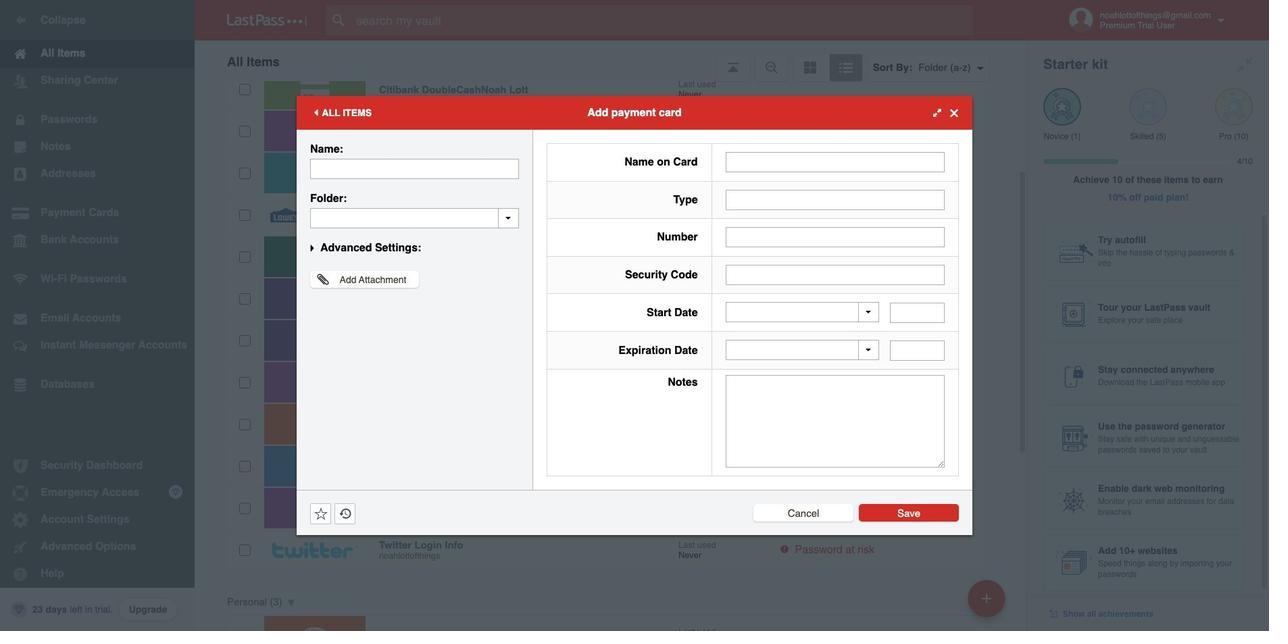 Task type: locate. For each thing, give the bounding box(es) containing it.
main navigation navigation
[[0, 0, 195, 631]]

Search search field
[[326, 5, 1000, 35]]

search my vault text field
[[326, 5, 1000, 35]]

lastpass image
[[227, 14, 307, 26]]

None text field
[[726, 152, 945, 173], [310, 159, 519, 179], [310, 208, 519, 228], [726, 152, 945, 173], [310, 159, 519, 179], [310, 208, 519, 228]]

None text field
[[726, 190, 945, 210], [726, 227, 945, 248], [726, 265, 945, 285], [890, 303, 945, 323], [890, 341, 945, 361], [726, 375, 945, 468], [726, 190, 945, 210], [726, 227, 945, 248], [726, 265, 945, 285], [890, 303, 945, 323], [890, 341, 945, 361], [726, 375, 945, 468]]

new item image
[[982, 594, 991, 603]]

dialog
[[297, 96, 973, 535]]



Task type: describe. For each thing, give the bounding box(es) containing it.
new item navigation
[[963, 576, 1014, 631]]

vault options navigation
[[195, 41, 1027, 81]]



